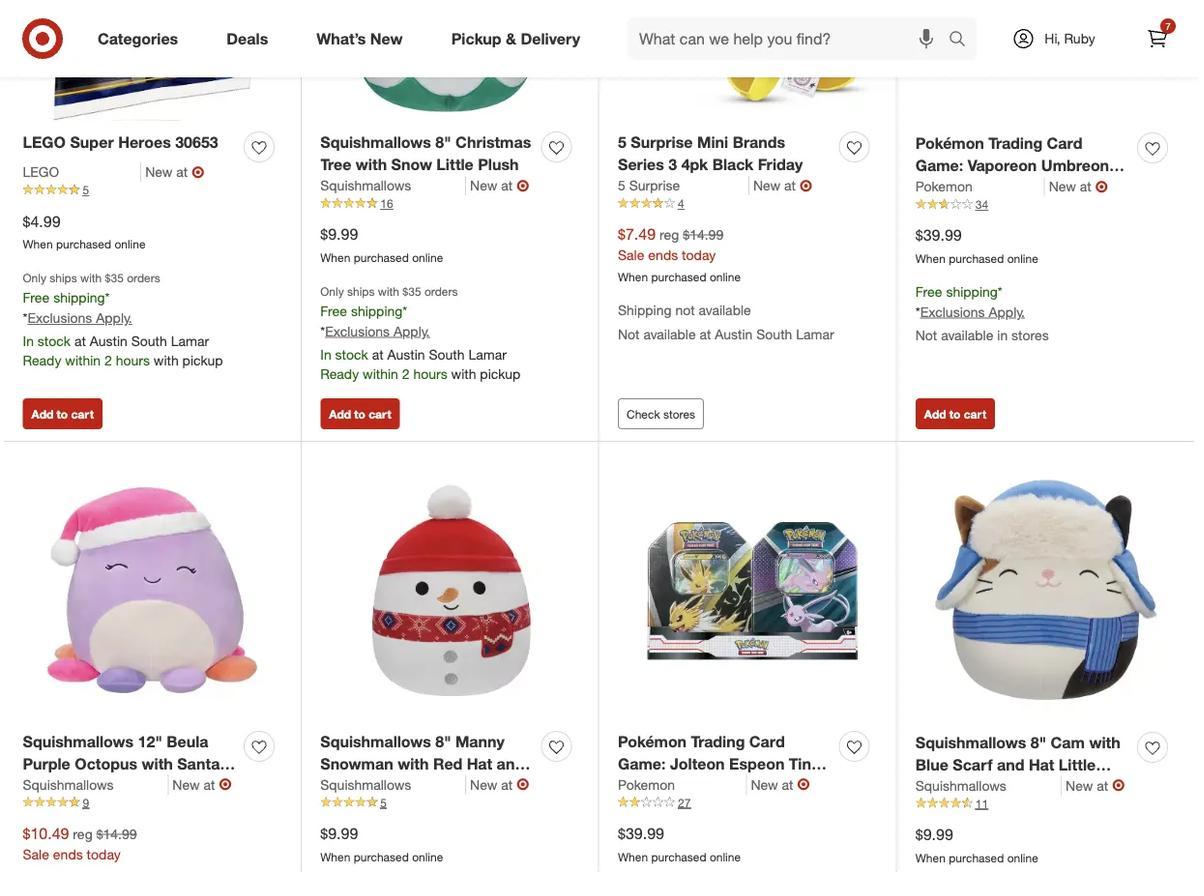 Task type: locate. For each thing, give the bounding box(es) containing it.
online for pokémon trading card game: jolteon espeon tin bundle
[[710, 850, 741, 864]]

online down 27 link
[[710, 850, 741, 864]]

3 add from the left
[[924, 407, 946, 421]]

when inside "$4.99 when purchased online"
[[23, 237, 53, 252]]

squishmallows 12" beula purple octopus with santa hat medium plush image
[[23, 461, 282, 720], [23, 461, 282, 720]]

in for $9.99
[[320, 346, 331, 363]]

27
[[678, 796, 691, 810]]

0 horizontal spatial shipping
[[53, 289, 105, 306]]

squishmallows up 9
[[23, 776, 114, 793]]

bundle inside pokémon trading card game: vaporeon umbreon tin bundle
[[942, 178, 994, 197]]

0 vertical spatial stores
[[1012, 326, 1049, 343]]

new at ¬ down 30653
[[145, 163, 204, 181]]

espeon
[[729, 755, 785, 773]]

online for squishmallows 8" christmas tree with snow little plush
[[412, 250, 443, 265]]

exclusions inside "free shipping * * exclusions apply. not available in stores"
[[920, 303, 985, 320]]

2 horizontal spatial free
[[916, 283, 942, 300]]

1 horizontal spatial within
[[363, 365, 398, 382]]

0 vertical spatial reg
[[659, 226, 679, 243]]

1 horizontal spatial south
[[429, 346, 465, 363]]

online down 16 link
[[412, 250, 443, 265]]

add to cart button
[[23, 399, 102, 430], [320, 399, 400, 430], [916, 399, 995, 430]]

1 horizontal spatial shipping
[[351, 303, 403, 319]]

pokemon down vaporeon
[[916, 178, 973, 195]]

purchased down $4.99
[[56, 237, 111, 252]]

1 horizontal spatial card
[[1047, 134, 1083, 153]]

$9.99 down tree on the left top of the page
[[320, 225, 358, 244]]

2
[[104, 352, 112, 369], [402, 365, 410, 382]]

0 horizontal spatial bundle
[[618, 777, 669, 796]]

within
[[65, 352, 101, 369], [363, 365, 398, 382]]

add to cart button for $4.99
[[23, 399, 102, 430]]

5 down snowman
[[380, 796, 387, 810]]

1 horizontal spatial not
[[916, 326, 937, 343]]

0 horizontal spatial within
[[65, 352, 101, 369]]

pokémon inside pokémon trading card game: vaporeon umbreon tin bundle
[[916, 134, 984, 153]]

tin for pokémon trading card game: vaporeon umbreon tin bundle
[[916, 178, 938, 197]]

1 vertical spatial $14.99
[[96, 826, 137, 843]]

0 horizontal spatial exclusions
[[27, 309, 92, 326]]

1 horizontal spatial today
[[682, 246, 716, 263]]

pokémon trading card game: jolteon espeon tin bundle
[[618, 733, 811, 796]]

1 horizontal spatial free
[[320, 303, 347, 319]]

squishmallows up blue
[[916, 733, 1026, 752]]

0 vertical spatial game:
[[916, 156, 963, 175]]

1 horizontal spatial hat
[[467, 755, 492, 773]]

¬
[[192, 163, 204, 181], [517, 176, 529, 195], [800, 176, 812, 195], [1095, 177, 1108, 196], [219, 775, 232, 794], [517, 775, 529, 794], [797, 775, 810, 794], [1112, 776, 1125, 795]]

squishmallows 8" manny snowman with red hat and scarf little plush image
[[320, 461, 579, 720], [320, 461, 579, 720]]

ends down $7.49
[[648, 246, 678, 263]]

2 add to cart button from the left
[[320, 399, 400, 430]]

0 horizontal spatial 5 link
[[23, 182, 282, 199]]

squishmallows for the squishmallows link for scarf
[[916, 777, 1007, 794]]

5 surprise mini brands series 3 4pk black friday image
[[618, 0, 877, 121], [618, 0, 877, 121]]

tree
[[320, 155, 351, 174]]

5 link down heroes
[[23, 182, 282, 199]]

0 horizontal spatial pokemon
[[618, 776, 675, 793]]

$9.99 for squishmallows 8" cam with blue scarf and hat  little plush
[[916, 825, 953, 844]]

1 horizontal spatial only ships with $35 orders free shipping * * exclusions apply. in stock at  austin south lamar ready within 2 hours with pickup
[[320, 284, 521, 382]]

new at ¬ for squishmallows 8" manny snowman with red hat and scarf little plush
[[470, 775, 529, 794]]

purchased inside $7.49 reg $14.99 sale ends today when purchased online
[[651, 270, 707, 284]]

purchased for squishmallows 8" manny snowman with red hat and scarf little plush
[[354, 850, 409, 864]]

at for pokémon trading card game: jolteon espeon tin bundle
[[782, 776, 793, 793]]

squishmallows link down snowman
[[320, 775, 466, 795]]

$9.99 when purchased online down snowman
[[320, 824, 443, 864]]

reg
[[659, 226, 679, 243], [73, 826, 93, 843]]

hat down cam
[[1029, 756, 1054, 774]]

1 horizontal spatial apply.
[[394, 323, 430, 340]]

1 vertical spatial scarf
[[320, 777, 360, 796]]

hours for $9.99
[[413, 365, 447, 382]]

$9.99 when purchased online for red
[[320, 824, 443, 864]]

8" left christmas
[[436, 133, 451, 152]]

34 link
[[916, 196, 1176, 213]]

little up 16 link
[[437, 155, 474, 174]]

and down manny on the bottom left
[[497, 755, 524, 773]]

tin inside pokémon trading card game: vaporeon umbreon tin bundle
[[916, 178, 938, 197]]

exclusions for squishmallows 8" christmas tree with snow little plush
[[325, 323, 390, 340]]

0 horizontal spatial $35
[[105, 271, 124, 285]]

little down snowman
[[365, 777, 402, 796]]

3 cart from the left
[[964, 407, 987, 421]]

bundle inside the pokémon trading card game: jolteon espeon tin bundle
[[618, 777, 669, 796]]

0 horizontal spatial pokemon link
[[618, 775, 747, 795]]

1 vertical spatial 5 link
[[320, 795, 579, 812]]

add for $4.99
[[31, 407, 53, 421]]

2 for $9.99
[[402, 365, 410, 382]]

1 vertical spatial little
[[1059, 756, 1096, 774]]

squishmallows 8" cam with blue scarf and hat  little plush link
[[916, 732, 1130, 797]]

new down heroes
[[145, 164, 173, 181]]

3 add to cart from the left
[[924, 407, 987, 421]]

santa
[[177, 755, 220, 773]]

new
[[370, 29, 403, 48], [145, 164, 173, 181], [470, 177, 497, 194], [753, 177, 781, 194], [1049, 178, 1076, 195], [172, 776, 200, 793], [470, 776, 497, 793], [751, 776, 778, 793], [1066, 777, 1093, 794]]

5 surprise mini brands series 3 4pk black friday link
[[618, 132, 831, 176]]

1 add to cart button from the left
[[23, 399, 102, 430]]

to for $9.99
[[354, 407, 365, 421]]

squishmallows link up 11 on the right of page
[[916, 776, 1062, 796]]

0 vertical spatial pokemon
[[916, 178, 973, 195]]

3 to from the left
[[950, 407, 961, 421]]

not
[[618, 325, 640, 342], [916, 326, 937, 343]]

pokemon link up 27
[[618, 775, 747, 795]]

hat down manny on the bottom left
[[467, 755, 492, 773]]

1 horizontal spatial ready
[[320, 365, 359, 382]]

8" for cam
[[1031, 733, 1047, 752]]

to for $39.99
[[950, 407, 961, 421]]

1 vertical spatial surprise
[[629, 177, 680, 194]]

within for $4.99
[[65, 352, 101, 369]]

2 horizontal spatial cart
[[964, 407, 987, 421]]

today down 4
[[682, 246, 716, 263]]

card
[[1047, 134, 1083, 153], [749, 733, 785, 751]]

$39.99 when purchased online down 34
[[916, 226, 1038, 266]]

pokémon trading card game: vaporeon umbreon tin bundle image
[[916, 0, 1176, 122], [916, 0, 1176, 122]]

1 horizontal spatial lamar
[[468, 346, 507, 363]]

0 horizontal spatial cart
[[71, 407, 94, 421]]

$9.99 down blue
[[916, 825, 953, 844]]

1 vertical spatial today
[[87, 846, 121, 863]]

*
[[998, 283, 1003, 300], [105, 289, 110, 306], [403, 303, 407, 319], [916, 303, 920, 320], [23, 309, 27, 326], [320, 323, 325, 340]]

$14.99 down the 9 link
[[96, 826, 137, 843]]

2 to from the left
[[354, 407, 365, 421]]

at
[[176, 164, 188, 181], [501, 177, 513, 194], [784, 177, 796, 194], [1080, 178, 1092, 195], [700, 325, 711, 342], [74, 333, 86, 350], [372, 346, 384, 363], [204, 776, 215, 793], [501, 776, 513, 793], [782, 776, 793, 793], [1097, 777, 1108, 794]]

lego super heroes 30653
[[23, 133, 218, 152]]

1 horizontal spatial exclusions
[[325, 323, 390, 340]]

$9.99 when purchased online down 11 on the right of page
[[916, 825, 1038, 865]]

surprise
[[631, 133, 693, 152], [629, 177, 680, 194]]

1 horizontal spatial tin
[[916, 178, 938, 197]]

purchased inside "$4.99 when purchased online"
[[56, 237, 111, 252]]

2 add from the left
[[329, 407, 351, 421]]

pokémon trading card game: jolteon espeon tin bundle image
[[618, 461, 877, 720], [618, 461, 877, 720]]

1 vertical spatial $39.99 when purchased online
[[618, 824, 741, 864]]

0 horizontal spatial $14.99
[[96, 826, 137, 843]]

5 link for heroes
[[23, 182, 282, 199]]

add to cart button for $9.99
[[320, 399, 400, 430]]

pokemon link
[[916, 177, 1045, 196], [618, 775, 747, 795]]

lego for lego
[[23, 164, 59, 181]]

$35 down 16 link
[[403, 284, 421, 299]]

5 down series
[[618, 177, 626, 194]]

with inside squishmallows 8" cam with blue scarf and hat  little plush
[[1089, 733, 1121, 752]]

1 horizontal spatial scarf
[[953, 756, 993, 774]]

new down manny on the bottom left
[[470, 776, 497, 793]]

sale inside $7.49 reg $14.99 sale ends today when purchased online
[[618, 246, 644, 263]]

online down '11' link
[[1007, 851, 1038, 865]]

little down cam
[[1059, 756, 1096, 774]]

squishmallows 8" christmas tree with snow little plush image
[[320, 0, 579, 121], [320, 0, 579, 121]]

2 for $4.99
[[104, 352, 112, 369]]

1 horizontal spatial little
[[437, 155, 474, 174]]

new at ¬ down santa
[[172, 775, 232, 794]]

orders
[[127, 271, 160, 285], [425, 284, 458, 299]]

at for squishmallows 8" christmas tree with snow little plush
[[501, 177, 513, 194]]

3 add to cart button from the left
[[916, 399, 995, 430]]

$39.99 for pokémon trading card game: vaporeon umbreon tin bundle
[[916, 226, 962, 245]]

lamar
[[796, 325, 834, 342], [171, 333, 209, 350], [468, 346, 507, 363]]

online down the squishmallows 8" manny snowman with red hat and scarf little plush at the bottom
[[412, 850, 443, 864]]

$9.99 when purchased online for snow
[[320, 225, 443, 265]]

available left in
[[941, 326, 994, 343]]

pokémon trading card game: vaporeon umbreon tin bundle
[[916, 134, 1109, 197]]

card inside pokémon trading card game: vaporeon umbreon tin bundle
[[1047, 134, 1083, 153]]

orders down 16 link
[[425, 284, 458, 299]]

when for pokémon trading card game: vaporeon umbreon tin bundle
[[916, 251, 946, 266]]

stores
[[1012, 326, 1049, 343], [663, 407, 695, 421]]

trading
[[989, 134, 1043, 153], [691, 733, 745, 751]]

0 horizontal spatial only
[[23, 271, 46, 285]]

squishmallows link up 9
[[23, 775, 169, 795]]

0 horizontal spatial little
[[365, 777, 402, 796]]

hours
[[116, 352, 150, 369], [413, 365, 447, 382]]

pokemon down 'jolteon'
[[618, 776, 675, 793]]

0 horizontal spatial $39.99
[[618, 824, 664, 843]]

new down umbreon at top right
[[1049, 178, 1076, 195]]

pokemon link up 34
[[916, 177, 1045, 196]]

0 horizontal spatial trading
[[691, 733, 745, 751]]

$39.99 when purchased online down 27
[[618, 824, 741, 864]]

new at ¬ down friday
[[753, 176, 812, 195]]

surprise down series
[[629, 177, 680, 194]]

add to cart for $9.99
[[329, 407, 391, 421]]

to for $4.99
[[57, 407, 68, 421]]

0 horizontal spatial to
[[57, 407, 68, 421]]

¬ for squishmallows 12" beula purple octopus with santa hat medium plush
[[219, 775, 232, 794]]

pokemon
[[916, 178, 973, 195], [618, 776, 675, 793]]

hat inside squishmallows 8" cam with blue scarf and hat  little plush
[[1029, 756, 1054, 774]]

squishmallows down snowman
[[320, 776, 411, 793]]

2 horizontal spatial exclusions
[[920, 303, 985, 320]]

0 horizontal spatial add
[[31, 407, 53, 421]]

reg for $7.49
[[659, 226, 679, 243]]

plush inside squishmallows 8" cam with blue scarf and hat  little plush
[[916, 778, 957, 797]]

plush
[[478, 155, 519, 174], [116, 777, 157, 796], [406, 777, 447, 796], [916, 778, 957, 797]]

lego up $4.99
[[23, 164, 59, 181]]

online down lego link
[[115, 237, 146, 252]]

plush inside squishmallows 8" christmas tree with snow little plush
[[478, 155, 519, 174]]

0 horizontal spatial orders
[[127, 271, 160, 285]]

2 cart from the left
[[369, 407, 391, 421]]

today inside the $10.49 reg $14.99 sale ends today
[[87, 846, 121, 863]]

trading up vaporeon
[[989, 134, 1043, 153]]

1 lego from the top
[[23, 133, 66, 152]]

exclusions
[[920, 303, 985, 320], [27, 309, 92, 326], [325, 323, 390, 340]]

squishmallows inside squishmallows 12" beula purple octopus with santa hat medium plush
[[23, 733, 134, 751]]

¬ for lego super heroes 30653
[[192, 163, 204, 181]]

1 horizontal spatial bundle
[[942, 178, 994, 197]]

not inside shipping not available not available at austin south lamar
[[618, 325, 640, 342]]

2 horizontal spatial add to cart button
[[916, 399, 995, 430]]

squishmallows inside the squishmallows 8" manny snowman with red hat and scarf little plush
[[320, 733, 431, 751]]

squishmallows for the squishmallows link associated with red
[[320, 776, 411, 793]]

not inside "free shipping * * exclusions apply. not available in stores"
[[916, 326, 937, 343]]

$9.99 when purchased online for scarf
[[916, 825, 1038, 865]]

0 horizontal spatial hat
[[23, 777, 48, 796]]

new for pokémon trading card game: jolteon espeon tin bundle
[[751, 776, 778, 793]]

sale inside the $10.49 reg $14.99 sale ends today
[[23, 846, 49, 863]]

squishmallows link
[[320, 176, 466, 195], [23, 775, 169, 795], [320, 775, 466, 795], [916, 776, 1062, 796]]

trading for vaporeon
[[989, 134, 1043, 153]]

plush down octopus
[[116, 777, 157, 796]]

add to cart
[[31, 407, 94, 421], [329, 407, 391, 421], [924, 407, 987, 421]]

trading inside pokémon trading card game: vaporeon umbreon tin bundle
[[989, 134, 1043, 153]]

purple
[[23, 755, 70, 773]]

ends
[[648, 246, 678, 263], [53, 846, 83, 863]]

0 vertical spatial scarf
[[953, 756, 993, 774]]

$35
[[105, 271, 124, 285], [403, 284, 421, 299]]

ends inside the $10.49 reg $14.99 sale ends today
[[53, 846, 83, 863]]

south
[[757, 325, 792, 342], [131, 333, 167, 350], [429, 346, 465, 363]]

new down santa
[[172, 776, 200, 793]]

reg inside $7.49 reg $14.99 sale ends today when purchased online
[[659, 226, 679, 243]]

5 link
[[23, 182, 282, 199], [320, 795, 579, 812]]

0 horizontal spatial pokémon
[[618, 733, 687, 751]]

1 vertical spatial $39.99
[[618, 824, 664, 843]]

with
[[356, 155, 387, 174], [80, 271, 102, 285], [378, 284, 399, 299], [154, 352, 179, 369], [451, 365, 476, 382], [1089, 733, 1121, 752], [142, 755, 173, 773], [398, 755, 429, 773]]

hat
[[467, 755, 492, 773], [1029, 756, 1054, 774], [23, 777, 48, 796]]

5 link down red at the bottom of page
[[320, 795, 579, 812]]

new for lego super heroes 30653
[[145, 164, 173, 181]]

squishmallows up snowman
[[320, 733, 431, 751]]

reg down 9
[[73, 826, 93, 843]]

1 vertical spatial pokémon
[[618, 733, 687, 751]]

$7.49 reg $14.99 sale ends today when purchased online
[[618, 225, 741, 284]]

0 vertical spatial 5 link
[[23, 182, 282, 199]]

purchased down 27
[[651, 850, 707, 864]]

1 horizontal spatial only
[[320, 284, 344, 299]]

0 horizontal spatial tin
[[789, 755, 811, 773]]

new at ¬ for squishmallows 8" cam with blue scarf and hat  little plush
[[1066, 776, 1125, 795]]

$35 for $4.99
[[105, 271, 124, 285]]

game: inside pokémon trading card game: vaporeon umbreon tin bundle
[[916, 156, 963, 175]]

reg right $7.49
[[659, 226, 679, 243]]

$4.99 when purchased online
[[23, 212, 146, 252]]

add to cart for $39.99
[[924, 407, 987, 421]]

1 horizontal spatial $39.99 when purchased online
[[916, 226, 1038, 266]]

categories
[[98, 29, 178, 48]]

1 add to cart from the left
[[31, 407, 94, 421]]

new down espeon on the bottom right
[[751, 776, 778, 793]]

online for lego super heroes 30653
[[115, 237, 146, 252]]

0 horizontal spatial reg
[[73, 826, 93, 843]]

ready
[[23, 352, 61, 369], [320, 365, 359, 382]]

what's new
[[316, 29, 403, 48]]

0 vertical spatial $39.99 when purchased online
[[916, 226, 1038, 266]]

pokémon inside the pokémon trading card game: jolteon espeon tin bundle
[[618, 733, 687, 751]]

tin right espeon on the bottom right
[[789, 755, 811, 773]]

plush inside the squishmallows 8" manny snowman with red hat and scarf little plush
[[406, 777, 447, 796]]

0 horizontal spatial south
[[131, 333, 167, 350]]

apply.
[[989, 303, 1025, 320], [96, 309, 132, 326], [394, 323, 430, 340]]

$14.99 down 4
[[683, 226, 724, 243]]

new for squishmallows 12" beula purple octopus with santa hat medium plush
[[172, 776, 200, 793]]

2 horizontal spatial apply.
[[989, 303, 1025, 320]]

1 vertical spatial pokemon
[[618, 776, 675, 793]]

0 horizontal spatial $39.99 when purchased online
[[618, 824, 741, 864]]

$14.99 inside $7.49 reg $14.99 sale ends today when purchased online
[[683, 226, 724, 243]]

scarf down snowman
[[320, 777, 360, 796]]

sale for $7.49
[[618, 246, 644, 263]]

16 link
[[320, 195, 579, 212]]

new at ¬ down cam
[[1066, 776, 1125, 795]]

0 horizontal spatial only ships with $35 orders free shipping * * exclusions apply. in stock at  austin south lamar ready within 2 hours with pickup
[[23, 271, 223, 369]]

2 horizontal spatial add
[[924, 407, 946, 421]]

black
[[713, 155, 754, 174]]

new at ¬ down umbreon at top right
[[1049, 177, 1108, 196]]

squishmallows up the snow
[[320, 133, 431, 152]]

0 vertical spatial tin
[[916, 178, 938, 197]]

card inside the pokémon trading card game: jolteon espeon tin bundle
[[749, 733, 785, 751]]

and inside squishmallows 8" cam with blue scarf and hat  little plush
[[997, 756, 1025, 774]]

0 horizontal spatial stores
[[663, 407, 695, 421]]

$14.99
[[683, 226, 724, 243], [96, 826, 137, 843]]

sale down "$10.49" at the bottom of page
[[23, 846, 49, 863]]

surprise up 3
[[631, 133, 693, 152]]

snow
[[391, 155, 432, 174]]

$9.99 when purchased online down 16
[[320, 225, 443, 265]]

lego super heroes 30653 image
[[23, 0, 282, 121], [23, 0, 282, 121]]

squishmallows inside squishmallows 8" christmas tree with snow little plush
[[320, 133, 431, 152]]

1 horizontal spatial 2
[[402, 365, 410, 382]]

5
[[618, 133, 627, 152], [618, 177, 626, 194], [83, 183, 89, 197], [380, 796, 387, 810]]

1 horizontal spatial pokémon
[[916, 134, 984, 153]]

card for espeon
[[749, 733, 785, 751]]

ends inside $7.49 reg $14.99 sale ends today when purchased online
[[648, 246, 678, 263]]

pokemon for jolteon
[[618, 776, 675, 793]]

new at ¬ for squishmallows 8" christmas tree with snow little plush
[[470, 176, 529, 195]]

reg inside the $10.49 reg $14.99 sale ends today
[[73, 826, 93, 843]]

1 horizontal spatial stores
[[1012, 326, 1049, 343]]

in
[[23, 333, 34, 350], [320, 346, 331, 363]]

only for $4.99
[[23, 271, 46, 285]]

new for squishmallows 8" christmas tree with snow little plush
[[470, 177, 497, 194]]

8" inside squishmallows 8" cam with blue scarf and hat  little plush
[[1031, 733, 1047, 752]]

1 cart from the left
[[71, 407, 94, 421]]

0 horizontal spatial pickup
[[182, 352, 223, 369]]

new up 16 link
[[470, 177, 497, 194]]

game: for jolteon
[[618, 755, 666, 773]]

2 horizontal spatial to
[[950, 407, 961, 421]]

$9.99 for squishmallows 8" manny snowman with red hat and scarf little plush
[[320, 824, 358, 843]]

little
[[437, 155, 474, 174], [1059, 756, 1096, 774], [365, 777, 402, 796]]

0 horizontal spatial add to cart
[[31, 407, 94, 421]]

lego left super
[[23, 133, 66, 152]]

today inside $7.49 reg $14.99 sale ends today when purchased online
[[682, 246, 716, 263]]

$14.99 inside the $10.49 reg $14.99 sale ends today
[[96, 826, 137, 843]]

new down friday
[[753, 177, 781, 194]]

2 horizontal spatial lamar
[[796, 325, 834, 342]]

2 add to cart from the left
[[329, 407, 391, 421]]

bundle for vaporeon
[[942, 178, 994, 197]]

card up umbreon at top right
[[1047, 134, 1083, 153]]

27 link
[[618, 795, 877, 812]]

purchased down 34
[[949, 251, 1004, 266]]

8" inside squishmallows 8" christmas tree with snow little plush
[[436, 133, 451, 152]]

0 horizontal spatial stock
[[38, 333, 71, 350]]

bundle down vaporeon
[[942, 178, 994, 197]]

$9.99 for squishmallows 8" christmas tree with snow little plush
[[320, 225, 358, 244]]

0 horizontal spatial scarf
[[320, 777, 360, 796]]

1 vertical spatial card
[[749, 733, 785, 751]]

not left in
[[916, 326, 937, 343]]

1 vertical spatial lego
[[23, 164, 59, 181]]

1 horizontal spatial in
[[320, 346, 331, 363]]

trading inside the pokémon trading card game: jolteon espeon tin bundle
[[691, 733, 745, 751]]

when for lego super heroes 30653
[[23, 237, 53, 252]]

1 to from the left
[[57, 407, 68, 421]]

new at ¬ for squishmallows 12" beula purple octopus with santa hat medium plush
[[172, 775, 232, 794]]

plush down red at the bottom of page
[[406, 777, 447, 796]]

to
[[57, 407, 68, 421], [354, 407, 365, 421], [950, 407, 961, 421]]

stores right in
[[1012, 326, 1049, 343]]

shipping inside "free shipping * * exclusions apply. not available in stores"
[[946, 283, 998, 300]]

not
[[675, 301, 695, 318]]

scarf up 11 on the right of page
[[953, 756, 993, 774]]

hat inside squishmallows 12" beula purple octopus with santa hat medium plush
[[23, 777, 48, 796]]

hat down purple
[[23, 777, 48, 796]]

tin inside the pokémon trading card game: jolteon espeon tin bundle
[[789, 755, 811, 773]]

1 add from the left
[[31, 407, 53, 421]]

¬ for pokémon trading card game: jolteon espeon tin bundle
[[797, 775, 810, 794]]

exclusions apply. link for squishmallows 8" christmas tree with snow little plush
[[325, 323, 430, 340]]

sale down $7.49
[[618, 246, 644, 263]]

0 vertical spatial bundle
[[942, 178, 994, 197]]

8" inside the squishmallows 8" manny snowman with red hat and scarf little plush
[[436, 733, 451, 751]]

new at ¬ down manny on the bottom left
[[470, 775, 529, 794]]

purchased up not
[[651, 270, 707, 284]]

game: left vaporeon
[[916, 156, 963, 175]]

0 vertical spatial pokemon link
[[916, 177, 1045, 196]]

0 horizontal spatial game:
[[618, 755, 666, 773]]

game: left 'jolteon'
[[618, 755, 666, 773]]

new at ¬ down espeon on the bottom right
[[751, 775, 810, 794]]

1 horizontal spatial cart
[[369, 407, 391, 421]]

$35 down "$4.99 when purchased online"
[[105, 271, 124, 285]]

pokemon link for jolteon
[[618, 775, 747, 795]]

5 surprise link
[[618, 176, 749, 195]]

austin for 30653
[[90, 333, 127, 350]]

only ships with $35 orders free shipping * * exclusions apply. in stock at  austin south lamar ready within 2 hours with pickup
[[23, 271, 223, 369], [320, 284, 521, 382]]

0 vertical spatial lego
[[23, 133, 66, 152]]

available right not
[[699, 301, 751, 318]]

new at ¬ for pokémon trading card game: jolteon espeon tin bundle
[[751, 775, 810, 794]]

4
[[678, 196, 684, 211]]

plush down christmas
[[478, 155, 519, 174]]

0 vertical spatial card
[[1047, 134, 1083, 153]]

vaporeon
[[968, 156, 1037, 175]]

0 horizontal spatial ready
[[23, 352, 61, 369]]

0 horizontal spatial ships
[[50, 271, 77, 285]]

1 horizontal spatial orders
[[425, 284, 458, 299]]

game: inside the pokémon trading card game: jolteon espeon tin bundle
[[618, 755, 666, 773]]

today down 9
[[87, 846, 121, 863]]

1 vertical spatial bundle
[[618, 777, 669, 796]]

1 vertical spatial sale
[[23, 846, 49, 863]]

plush down blue
[[916, 778, 957, 797]]

not down "shipping"
[[618, 325, 640, 342]]

squishmallows link for red
[[320, 775, 466, 795]]

0 horizontal spatial hours
[[116, 352, 150, 369]]

8" left cam
[[1031, 733, 1047, 752]]

online inside "$4.99 when purchased online"
[[115, 237, 146, 252]]

pokémon up vaporeon
[[916, 134, 984, 153]]

umbreon
[[1041, 156, 1109, 175]]

pickup
[[182, 352, 223, 369], [480, 365, 521, 382]]

squishmallows link up 16
[[320, 176, 466, 195]]

0 vertical spatial trading
[[989, 134, 1043, 153]]

pokémon
[[916, 134, 984, 153], [618, 733, 687, 751]]

1 horizontal spatial pokemon link
[[916, 177, 1045, 196]]

purchased down 16
[[354, 250, 409, 265]]

1 horizontal spatial add
[[329, 407, 351, 421]]

purchased for pokémon trading card game: vaporeon umbreon tin bundle
[[949, 251, 1004, 266]]

purchased for squishmallows 8" christmas tree with snow little plush
[[354, 250, 409, 265]]

check
[[627, 407, 660, 421]]

hat for squishmallows 8" cam with blue scarf and hat  little plush
[[1029, 756, 1054, 774]]

online up shipping not available not available at austin south lamar
[[710, 270, 741, 284]]

add for $39.99
[[924, 407, 946, 421]]

at for squishmallows 12" beula purple octopus with santa hat medium plush
[[204, 776, 215, 793]]

new for squishmallows 8" manny snowman with red hat and scarf little plush
[[470, 776, 497, 793]]

bundle left 27
[[618, 777, 669, 796]]

0 vertical spatial surprise
[[631, 133, 693, 152]]

reg for $10.49
[[73, 826, 93, 843]]

5 up series
[[618, 133, 627, 152]]

2 lego from the top
[[23, 164, 59, 181]]

8" up red at the bottom of page
[[436, 733, 451, 751]]

0 horizontal spatial austin
[[90, 333, 127, 350]]

purchased down 11 on the right of page
[[949, 851, 1004, 865]]

0 horizontal spatial add to cart button
[[23, 399, 102, 430]]

card up espeon on the bottom right
[[749, 733, 785, 751]]

squishmallows inside squishmallows 8" cam with blue scarf and hat  little plush
[[916, 733, 1026, 752]]

squishmallows 8" cam with blue scarf and hat  little plush image
[[916, 461, 1176, 721], [916, 461, 1176, 721]]

pokémon up 'jolteon'
[[618, 733, 687, 751]]

beula
[[167, 733, 208, 751]]

1 horizontal spatial hours
[[413, 365, 447, 382]]

surprise inside 5 surprise mini brands series 3 4pk black friday
[[631, 133, 693, 152]]

shipping
[[946, 283, 998, 300], [53, 289, 105, 306], [351, 303, 403, 319]]



Task type: vqa. For each thing, say whether or not it's contained in the screenshot.
orders related to $9.99
yes



Task type: describe. For each thing, give the bounding box(es) containing it.
ready for $4.99
[[23, 352, 61, 369]]

austin inside shipping not available not available at austin south lamar
[[715, 325, 753, 342]]

lego link
[[23, 163, 141, 182]]

$7.49
[[618, 225, 656, 244]]

pokémon for jolteon
[[618, 733, 687, 751]]

lamar inside shipping not available not available at austin south lamar
[[796, 325, 834, 342]]

orders for $4.99
[[127, 271, 160, 285]]

when for squishmallows 8" cam with blue scarf and hat  little plush
[[916, 851, 946, 865]]

scarf inside squishmallows 8" cam with blue scarf and hat  little plush
[[953, 756, 993, 774]]

8" for christmas
[[436, 133, 451, 152]]

squishmallows 8" cam with blue scarf and hat  little plush
[[916, 733, 1121, 797]]

¬ for pokémon trading card game: vaporeon umbreon tin bundle
[[1095, 177, 1108, 196]]

5 inside 5 surprise mini brands series 3 4pk black friday
[[618, 133, 627, 152]]

squishmallows 8" christmas tree with snow little plush
[[320, 133, 531, 174]]

squishmallows 12" beula purple octopus with santa hat medium plush
[[23, 733, 220, 796]]

5 inside 5 surprise link
[[618, 177, 626, 194]]

exclusions for lego super heroes 30653
[[27, 309, 92, 326]]

trading for jolteon
[[691, 733, 745, 751]]

pokémon trading card game: vaporeon umbreon tin bundle link
[[916, 133, 1130, 197]]

12"
[[138, 733, 162, 751]]

online for pokémon trading card game: vaporeon umbreon tin bundle
[[1007, 251, 1038, 266]]

$10.49
[[23, 824, 69, 843]]

squishmallows link for scarf
[[916, 776, 1062, 796]]

south for squishmallows 8" christmas tree with snow little plush
[[429, 346, 465, 363]]

medium
[[53, 777, 112, 796]]

card for umbreon
[[1047, 134, 1083, 153]]

only ships with $35 orders free shipping * * exclusions apply. in stock at  austin south lamar ready within 2 hours with pickup for $9.99
[[320, 284, 521, 382]]

squishmallows 8" christmas tree with snow little plush link
[[320, 132, 534, 176]]

pickup & delivery
[[451, 29, 580, 48]]

purchased for squishmallows 8" cam with blue scarf and hat  little plush
[[949, 851, 1004, 865]]

pickup for $4.99
[[182, 352, 223, 369]]

pokemon for vaporeon
[[916, 178, 973, 195]]

new right what's on the top left of the page
[[370, 29, 403, 48]]

lamar for squishmallows 8" christmas tree with snow little plush
[[468, 346, 507, 363]]

new for squishmallows 8" cam with blue scarf and hat  little plush
[[1066, 777, 1093, 794]]

today for $10.49
[[87, 846, 121, 863]]

manny
[[456, 733, 505, 751]]

jolteon
[[670, 755, 725, 773]]

mini
[[697, 133, 728, 152]]

blue
[[916, 756, 949, 774]]

cart for $4.99
[[71, 407, 94, 421]]

free inside "free shipping * * exclusions apply. not available in stores"
[[916, 283, 942, 300]]

south inside shipping not available not available at austin south lamar
[[757, 325, 792, 342]]

when inside $7.49 reg $14.99 sale ends today when purchased online
[[618, 270, 648, 284]]

search
[[940, 31, 987, 50]]

add to cart for $4.99
[[31, 407, 94, 421]]

ruby
[[1064, 30, 1095, 47]]

pickup
[[451, 29, 501, 48]]

categories link
[[81, 17, 202, 60]]

purchased for pokémon trading card game: jolteon espeon tin bundle
[[651, 850, 707, 864]]

9
[[83, 796, 89, 810]]

stock for $4.99
[[38, 333, 71, 350]]

sale for $10.49
[[23, 846, 49, 863]]

hi,
[[1045, 30, 1061, 47]]

pokemon link for vaporeon
[[916, 177, 1045, 196]]

free shipping * * exclusions apply. not available in stores
[[916, 283, 1049, 343]]

shipping for squishmallows 8" christmas tree with snow little plush
[[351, 303, 403, 319]]

pickup for $9.99
[[480, 365, 521, 382]]

and inside the squishmallows 8" manny snowman with red hat and scarf little plush
[[497, 755, 524, 773]]

online inside $7.49 reg $14.99 sale ends today when purchased online
[[710, 270, 741, 284]]

¬ for squishmallows 8" christmas tree with snow little plush
[[517, 176, 529, 195]]

within for $9.99
[[363, 365, 398, 382]]

apply. for 30653
[[96, 309, 132, 326]]

8" for manny
[[436, 733, 451, 751]]

new at ¬ for 5 surprise mini brands series 3 4pk black friday
[[753, 176, 812, 195]]

squishmallows 8" manny snowman with red hat and scarf little plush link
[[320, 731, 534, 796]]

5 link for manny
[[320, 795, 579, 812]]

deals
[[227, 29, 268, 48]]

cam
[[1051, 733, 1085, 752]]

ends for $7.49
[[648, 246, 678, 263]]

squishmallows for squishmallows 8" cam with blue scarf and hat  little plush
[[916, 733, 1026, 752]]

new at ¬ for pokémon trading card game: vaporeon umbreon tin bundle
[[1049, 177, 1108, 196]]

what's new link
[[300, 17, 427, 60]]

friday
[[758, 155, 803, 174]]

pickup & delivery link
[[435, 17, 604, 60]]

2 horizontal spatial exclusions apply. link
[[920, 303, 1025, 320]]

in
[[997, 326, 1008, 343]]

$14.99 for $7.49
[[683, 226, 724, 243]]

squishmallows for squishmallows 8" manny snowman with red hat and scarf little plush
[[320, 733, 431, 751]]

delivery
[[521, 29, 580, 48]]

5 down lego link
[[83, 183, 89, 197]]

with inside squishmallows 8" christmas tree with snow little plush
[[356, 155, 387, 174]]

with inside squishmallows 12" beula purple octopus with santa hat medium plush
[[142, 755, 173, 773]]

plush inside squishmallows 12" beula purple octopus with santa hat medium plush
[[116, 777, 157, 796]]

christmas
[[456, 133, 531, 152]]

cart for $9.99
[[369, 407, 391, 421]]

ready for $9.99
[[320, 365, 359, 382]]

shipping not available not available at austin south lamar
[[618, 301, 834, 342]]

$39.99 when purchased online for vaporeon
[[916, 226, 1038, 266]]

apply. inside "free shipping * * exclusions apply. not available in stores"
[[989, 303, 1025, 320]]

scarf inside the squishmallows 8" manny snowman with red hat and scarf little plush
[[320, 777, 360, 796]]

7 link
[[1136, 17, 1179, 60]]

What can we help you find? suggestions appear below search field
[[628, 17, 954, 60]]

5 surprise
[[618, 177, 680, 194]]

7
[[1166, 20, 1171, 32]]

deals link
[[210, 17, 292, 60]]

octopus
[[75, 755, 137, 773]]

search button
[[940, 17, 987, 64]]

at for squishmallows 8" manny snowman with red hat and scarf little plush
[[501, 776, 513, 793]]

stores inside "free shipping * * exclusions apply. not available in stores"
[[1012, 326, 1049, 343]]

ships for $9.99
[[347, 284, 375, 299]]

at inside shipping not available not available at austin south lamar
[[700, 325, 711, 342]]

5 surprise mini brands series 3 4pk black friday
[[618, 133, 803, 174]]

bundle for jolteon
[[618, 777, 669, 796]]

¬ for 5 surprise mini brands series 3 4pk black friday
[[800, 176, 812, 195]]

ships for $4.99
[[50, 271, 77, 285]]

squishmallows for with's the squishmallows link
[[23, 776, 114, 793]]

surprise for 5 surprise mini brands series 3 4pk black friday
[[631, 133, 693, 152]]

new for pokémon trading card game: vaporeon umbreon tin bundle
[[1049, 178, 1076, 195]]

$39.99 when purchased online for jolteon
[[618, 824, 741, 864]]

30653
[[175, 133, 218, 152]]

new at ¬ for lego super heroes 30653
[[145, 163, 204, 181]]

stores inside check stores button
[[663, 407, 695, 421]]

only for $9.99
[[320, 284, 344, 299]]

hi, ruby
[[1045, 30, 1095, 47]]

squishmallows link for with
[[23, 775, 169, 795]]

squishmallows 8" manny snowman with red hat and scarf little plush
[[320, 733, 524, 796]]

0 horizontal spatial available
[[644, 325, 696, 342]]

shipping for lego super heroes 30653
[[53, 289, 105, 306]]

series
[[618, 155, 664, 174]]

heroes
[[118, 133, 171, 152]]

$14.99 for $10.49
[[96, 826, 137, 843]]

&
[[506, 29, 516, 48]]

online for squishmallows 8" cam with blue scarf and hat  little plush
[[1007, 851, 1038, 865]]

what's
[[316, 29, 366, 48]]

lego super heroes 30653 link
[[23, 132, 218, 154]]

squishmallows link for snow
[[320, 176, 466, 195]]

$10.49 reg $14.99 sale ends today
[[23, 824, 137, 863]]

austin for tree
[[387, 346, 425, 363]]

9 link
[[23, 795, 282, 812]]

super
[[70, 133, 114, 152]]

¬ for squishmallows 8" manny snowman with red hat and scarf little plush
[[517, 775, 529, 794]]

with inside the squishmallows 8" manny snowman with red hat and scarf little plush
[[398, 755, 429, 773]]

lamar for lego super heroes 30653
[[171, 333, 209, 350]]

tin for pokémon trading card game: jolteon espeon tin bundle
[[789, 755, 811, 773]]

red
[[433, 755, 463, 773]]

south for lego super heroes 30653
[[131, 333, 167, 350]]

lego for lego super heroes 30653
[[23, 133, 66, 152]]

at for lego super heroes 30653
[[176, 164, 188, 181]]

in for $4.99
[[23, 333, 34, 350]]

check stores
[[627, 407, 695, 421]]

3
[[669, 155, 677, 174]]

ends for $10.49
[[53, 846, 83, 863]]

available inside "free shipping * * exclusions apply. not available in stores"
[[941, 326, 994, 343]]

1 horizontal spatial available
[[699, 301, 751, 318]]

hat inside the squishmallows 8" manny snowman with red hat and scarf little plush
[[467, 755, 492, 773]]

orders for $9.99
[[425, 284, 458, 299]]

squishmallows 12" beula purple octopus with santa hat medium plush link
[[23, 731, 236, 796]]

snowman
[[320, 755, 393, 773]]

pokémon trading card game: jolteon espeon tin bundle link
[[618, 731, 831, 796]]

squishmallows for the squishmallows link related to snow
[[320, 177, 411, 194]]

34
[[976, 197, 988, 212]]

4 link
[[618, 195, 877, 212]]

little inside the squishmallows 8" manny snowman with red hat and scarf little plush
[[365, 777, 402, 796]]

4pk
[[681, 155, 708, 174]]

11
[[976, 797, 988, 811]]

brands
[[733, 133, 785, 152]]

cart for $39.99
[[964, 407, 987, 421]]

16
[[380, 196, 393, 211]]

shipping
[[618, 301, 672, 318]]

squishmallows for squishmallows 12" beula purple octopus with santa hat medium plush
[[23, 733, 134, 751]]

11 link
[[916, 796, 1176, 813]]

$4.99
[[23, 212, 60, 230]]

pokémon for vaporeon
[[916, 134, 984, 153]]

little inside squishmallows 8" christmas tree with snow little plush
[[437, 155, 474, 174]]

online for squishmallows 8" manny snowman with red hat and scarf little plush
[[412, 850, 443, 864]]

little inside squishmallows 8" cam with blue scarf and hat  little plush
[[1059, 756, 1096, 774]]

today for $7.49
[[682, 246, 716, 263]]

add for $9.99
[[329, 407, 351, 421]]

check stores button
[[618, 399, 704, 430]]



